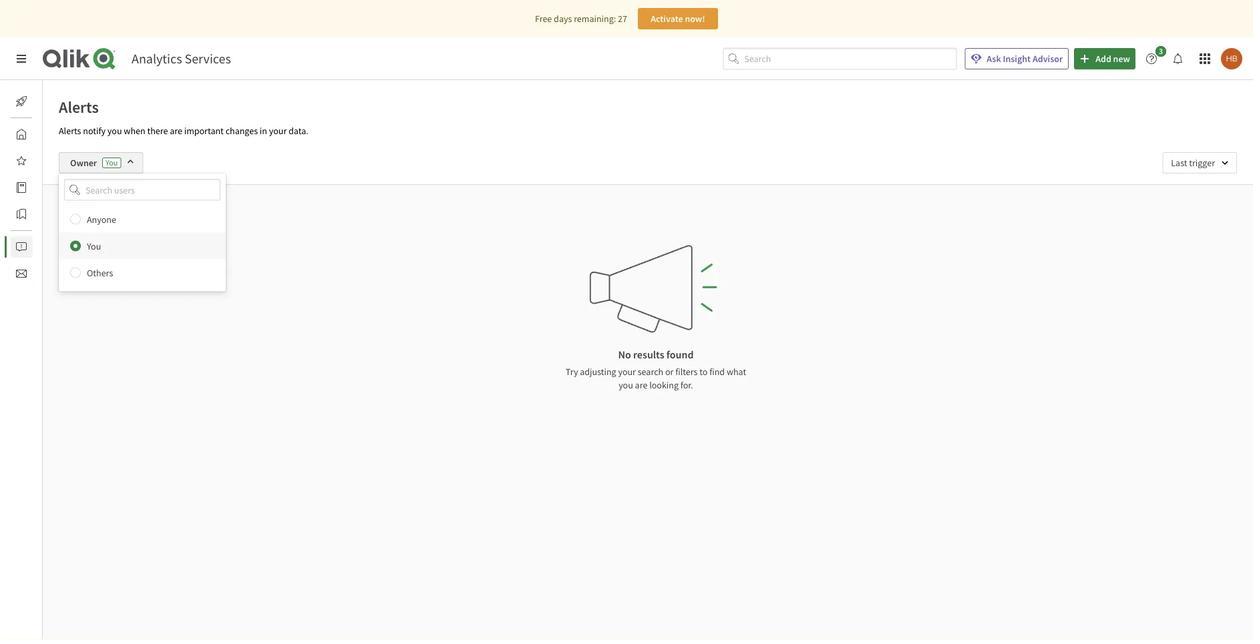 Task type: locate. For each thing, give the bounding box(es) containing it.
0 vertical spatial you
[[106, 158, 118, 168]]

now!
[[685, 13, 705, 25]]

owner
[[70, 157, 97, 169]]

you for notify
[[107, 125, 122, 137]]

you left when
[[107, 125, 122, 137]]

you for by
[[110, 206, 124, 218]]

ask
[[987, 53, 1001, 65]]

catalog link
[[11, 177, 73, 198]]

you down no
[[619, 379, 633, 391]]

you
[[106, 158, 118, 168], [87, 240, 101, 252]]

adjusting
[[580, 366, 616, 378]]

3
[[1159, 46, 1163, 56]]

in
[[260, 125, 267, 137]]

home link
[[11, 124, 66, 145]]

add new
[[1096, 53, 1130, 65]]

no results found try adjusting your search or filters to find what you are looking for.
[[566, 348, 746, 391]]

favorites image
[[16, 156, 27, 166]]

free
[[535, 13, 552, 25]]

open sidebar menu image
[[16, 53, 27, 64]]

advisor
[[1033, 53, 1063, 65]]

alerts left notify
[[59, 125, 81, 137]]

0 vertical spatial alerts
[[59, 97, 99, 117]]

2 vertical spatial you
[[619, 379, 633, 391]]

when
[[124, 125, 145, 137]]

0 horizontal spatial your
[[269, 125, 287, 137]]

2 vertical spatial alerts
[[43, 241, 65, 253]]

1 vertical spatial you
[[110, 206, 124, 218]]

1 horizontal spatial are
[[635, 379, 647, 391]]

your right 'in'
[[269, 125, 287, 137]]

Search text field
[[744, 48, 957, 70]]

1 vertical spatial are
[[635, 379, 647, 391]]

1 vertical spatial you
[[87, 240, 101, 252]]

alerts link
[[11, 236, 65, 258]]

none field inside filters region
[[59, 179, 226, 201]]

remaining:
[[574, 13, 616, 25]]

changes
[[226, 125, 258, 137]]

are down search
[[635, 379, 647, 391]]

0 vertical spatial your
[[269, 125, 287, 137]]

try
[[566, 366, 578, 378]]

you inside button
[[110, 206, 124, 218]]

1 horizontal spatial your
[[618, 366, 636, 378]]

analytics
[[132, 50, 182, 67]]

by
[[98, 206, 108, 218]]

alerts up notify
[[59, 97, 99, 117]]

are
[[170, 125, 182, 137], [635, 379, 647, 391]]

you inside no results found try adjusting your search or filters to find what you are looking for.
[[619, 379, 633, 391]]

None field
[[59, 179, 226, 201]]

you right owner on the left of page
[[106, 158, 118, 168]]

your
[[269, 125, 287, 137], [618, 366, 636, 378]]

0 vertical spatial you
[[107, 125, 122, 137]]

alerts
[[59, 97, 99, 117], [59, 125, 81, 137], [43, 241, 65, 253]]

you up the others
[[87, 240, 101, 252]]

services
[[185, 50, 231, 67]]

Last trigger field
[[1162, 152, 1237, 174]]

you
[[107, 125, 122, 137], [110, 206, 124, 218], [619, 379, 633, 391]]

ask insight advisor button
[[965, 48, 1069, 69]]

trigger
[[1189, 157, 1215, 169]]

alerts right the alerts image
[[43, 241, 65, 253]]

days
[[554, 13, 572, 25]]

analytics services element
[[132, 50, 231, 67]]

are right there
[[170, 125, 182, 137]]

you inside owner option group
[[87, 240, 101, 252]]

your down no
[[618, 366, 636, 378]]

your inside no results found try adjusting your search or filters to find what you are looking for.
[[618, 366, 636, 378]]

1 vertical spatial your
[[618, 366, 636, 378]]

free days remaining: 27
[[535, 13, 627, 25]]

looking
[[649, 379, 679, 391]]

3 button
[[1141, 46, 1170, 69]]

notify
[[83, 125, 106, 137]]

owner option group
[[59, 206, 226, 286]]

0 horizontal spatial are
[[170, 125, 182, 137]]

0 horizontal spatial you
[[87, 240, 101, 252]]

found
[[666, 348, 694, 361]]

collections image
[[16, 209, 27, 220]]

others
[[87, 267, 113, 279]]

you right by
[[110, 206, 124, 218]]

alerts inside alerts link
[[43, 241, 65, 253]]



Task type: describe. For each thing, give the bounding box(es) containing it.
activate
[[651, 13, 683, 25]]

Search users text field
[[83, 179, 204, 201]]

analytics services
[[132, 50, 231, 67]]

new
[[1113, 53, 1130, 65]]

find
[[709, 366, 725, 378]]

what
[[727, 366, 746, 378]]

anyone
[[87, 213, 116, 226]]

no
[[618, 348, 631, 361]]

insight
[[1003, 53, 1031, 65]]

filters
[[675, 366, 698, 378]]

or
[[665, 366, 674, 378]]

add new button
[[1074, 48, 1135, 69]]

alerts image
[[16, 242, 27, 252]]

catalog
[[43, 182, 73, 194]]

owned by you
[[67, 206, 124, 218]]

search
[[638, 366, 663, 378]]

activate now! link
[[638, 8, 718, 29]]

howard brown image
[[1221, 48, 1242, 69]]

last trigger
[[1171, 157, 1215, 169]]

last
[[1171, 157, 1187, 169]]

for.
[[680, 379, 693, 391]]

0 vertical spatial are
[[170, 125, 182, 137]]

searchbar element
[[723, 48, 957, 70]]

results
[[633, 348, 664, 361]]

important
[[184, 125, 224, 137]]

are inside no results found try adjusting your search or filters to find what you are looking for.
[[635, 379, 647, 391]]

there
[[147, 125, 168, 137]]

alerts notify you when there are important changes in your data.
[[59, 125, 308, 137]]

data.
[[289, 125, 308, 137]]

activate now!
[[651, 13, 705, 25]]

add
[[1096, 53, 1111, 65]]

ask insight advisor
[[987, 53, 1063, 65]]

27
[[618, 13, 627, 25]]

navigation pane element
[[0, 85, 73, 290]]

owned
[[67, 206, 96, 218]]

owned by you button
[[59, 201, 141, 224]]

home
[[43, 128, 66, 140]]

subscriptions image
[[16, 269, 27, 279]]

to
[[699, 366, 708, 378]]

filters region
[[43, 142, 1253, 292]]

1 vertical spatial alerts
[[59, 125, 81, 137]]

1 horizontal spatial you
[[106, 158, 118, 168]]



Task type: vqa. For each thing, say whether or not it's contained in the screenshot.
middle Alerts
yes



